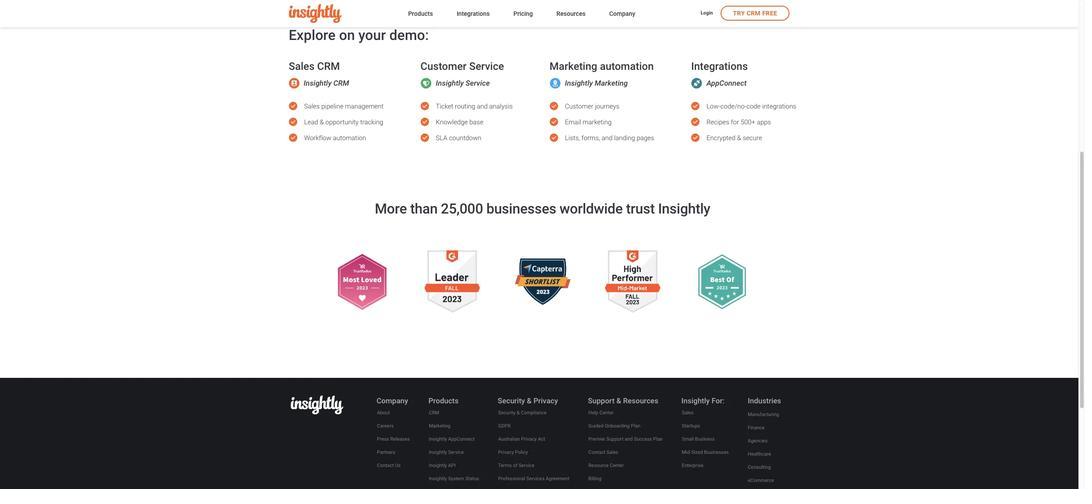 Task type: vqa. For each thing, say whether or not it's contained in the screenshot.


Task type: describe. For each thing, give the bounding box(es) containing it.
agreement
[[546, 476, 570, 481]]

about
[[377, 410, 390, 416]]

crm up marketing link
[[429, 410, 439, 416]]

success
[[634, 436, 652, 442]]

service down insightly appconnect 'link'
[[448, 449, 464, 455]]

on
[[339, 27, 355, 43]]

insightly system status
[[429, 476, 479, 481]]

1 vertical spatial plan
[[654, 436, 663, 442]]

insightly inside insightly appconnect 'link'
[[429, 436, 447, 442]]

security & compliance link
[[498, 408, 547, 418]]

terms of service link
[[498, 461, 535, 470]]

small
[[682, 436, 694, 442]]

premier support and success plan
[[589, 436, 663, 442]]

1 vertical spatial integrations
[[692, 60, 748, 72]]

insightly up sales link
[[682, 396, 710, 405]]

insightly up insightly api
[[429, 449, 447, 455]]

manufacturing
[[748, 412, 780, 417]]

marketing for marketing automation
[[550, 60, 598, 72]]

professional services agreement link
[[498, 474, 570, 484]]

lead
[[304, 118, 318, 126]]

encrypted
[[707, 134, 736, 142]]

contact us
[[377, 463, 401, 468]]

service up ticket routing and analysis
[[469, 60, 504, 72]]

than
[[410, 200, 438, 217]]

landing
[[614, 134, 635, 142]]

careers link
[[377, 421, 394, 431]]

crm for insightly
[[334, 79, 349, 87]]

demo:
[[390, 27, 429, 43]]

analysis
[[490, 102, 513, 110]]

ticket routing and analysis
[[436, 102, 513, 110]]

pages
[[637, 134, 655, 142]]

mid-sized businesses
[[682, 449, 729, 455]]

1 horizontal spatial company
[[610, 10, 636, 17]]

capterra 23 1 image
[[515, 258, 571, 305]]

0 vertical spatial privacy
[[534, 396, 558, 405]]

tracking
[[360, 118, 383, 126]]

insightly inside insightly api link
[[429, 463, 447, 468]]

pricing link
[[514, 8, 533, 20]]

customer service
[[421, 60, 504, 72]]

service right of at the left bottom of the page
[[519, 463, 535, 468]]

explore on your demo:
[[289, 27, 429, 43]]

workflow automation
[[304, 134, 366, 142]]

small business
[[682, 436, 715, 442]]

security & privacy
[[498, 396, 558, 405]]

integrations link
[[457, 8, 490, 20]]

and for landing
[[602, 134, 613, 142]]

2 vertical spatial privacy
[[499, 449, 514, 455]]

products link
[[408, 8, 433, 20]]

guided
[[589, 423, 604, 429]]

login
[[701, 10, 713, 16]]

contact for contact sales
[[589, 449, 606, 455]]

businesses
[[487, 200, 557, 217]]

try crm free
[[733, 10, 778, 17]]

marketing for marketing link
[[429, 423, 451, 429]]

countdown
[[449, 134, 482, 142]]

security for security & compliance
[[499, 410, 516, 416]]

business
[[695, 436, 715, 442]]

sla countdown
[[436, 134, 482, 142]]

services
[[527, 476, 545, 481]]

press releases link
[[377, 434, 410, 444]]

best of 2023 flat 1 image
[[695, 254, 750, 309]]

billing link
[[588, 474, 602, 484]]

resource center link
[[588, 461, 625, 470]]

marketing image
[[550, 78, 561, 89]]

marketing automation
[[550, 60, 654, 72]]

management
[[345, 102, 384, 110]]

500+
[[741, 118, 756, 126]]

onboarding
[[605, 423, 630, 429]]

releases
[[391, 436, 410, 442]]

insightly logo image for the bottommost 'insightly logo' link
[[291, 395, 343, 414]]

try
[[733, 10, 745, 17]]

marketing
[[583, 118, 612, 126]]

apps
[[757, 118, 772, 126]]

opportunity
[[326, 118, 359, 126]]

premier
[[589, 436, 606, 442]]

25,000
[[441, 200, 483, 217]]

workflow
[[304, 134, 332, 142]]

insightly marketing
[[565, 79, 628, 87]]

resource center
[[589, 463, 624, 468]]

sla
[[436, 134, 448, 142]]

contact us link
[[377, 461, 401, 470]]

enterprise link
[[682, 461, 704, 470]]

help center link
[[588, 408, 614, 418]]

press
[[377, 436, 389, 442]]

0 horizontal spatial integrations
[[457, 10, 490, 17]]

knowledge
[[436, 118, 468, 126]]

1 vertical spatial marketing
[[595, 79, 628, 87]]

insightly api link
[[429, 461, 456, 470]]

policy
[[515, 449, 528, 455]]

explore
[[289, 27, 336, 43]]

1 vertical spatial insightly logo link
[[291, 395, 343, 416]]

automation for marketing automation
[[600, 60, 654, 72]]

australian privacy act link
[[498, 434, 546, 444]]

insightly system status link
[[429, 474, 480, 484]]

insightly down sales crm
[[304, 79, 332, 87]]

free
[[763, 10, 778, 17]]

healthcare link
[[748, 449, 772, 459]]

center for resource center
[[610, 463, 624, 468]]

& for compliance
[[517, 410, 520, 416]]

contact sales link
[[588, 448, 619, 457]]

service down customer service
[[466, 79, 490, 87]]

crm link
[[429, 408, 440, 418]]

customer for customer journeys
[[565, 102, 594, 110]]

more than 25,000 businesses worldwide trust insightly
[[375, 200, 711, 217]]

1 horizontal spatial resources
[[623, 396, 659, 405]]

encrypted & secure
[[707, 134, 763, 142]]

agencies
[[748, 438, 768, 444]]

appconnect image
[[692, 78, 703, 89]]

lists,
[[565, 134, 580, 142]]

resources link
[[557, 8, 586, 20]]

contact sales
[[589, 449, 619, 455]]

resource
[[589, 463, 609, 468]]

sales for sales pipeline management
[[304, 102, 320, 110]]

support & resources
[[588, 396, 659, 405]]

0 vertical spatial insightly service
[[436, 79, 490, 87]]

1 vertical spatial company
[[377, 396, 408, 405]]



Task type: locate. For each thing, give the bounding box(es) containing it.
automation up the insightly marketing at the top of the page
[[600, 60, 654, 72]]

0 vertical spatial automation
[[600, 60, 654, 72]]

journeys
[[595, 102, 620, 110]]

1 horizontal spatial contact
[[589, 449, 606, 455]]

& for secure
[[738, 134, 742, 142]]

insightly crm
[[304, 79, 349, 87]]

and right forms,
[[602, 134, 613, 142]]

crm highperformer mid market highperformer image
[[605, 245, 661, 318]]

australian privacy act
[[499, 436, 545, 442]]

guided onboarding plan link
[[588, 421, 641, 431]]

billing
[[589, 476, 602, 481]]

press releases
[[377, 436, 410, 442]]

service image
[[421, 78, 432, 89]]

contact for contact us
[[377, 463, 394, 468]]

base
[[470, 118, 484, 126]]

and left 'success'
[[625, 436, 633, 442]]

0 horizontal spatial resources
[[557, 10, 586, 17]]

sales link
[[682, 408, 694, 418]]

terms
[[499, 463, 512, 468]]

1 vertical spatial resources
[[623, 396, 659, 405]]

of
[[513, 463, 518, 468]]

worldwide
[[560, 200, 623, 217]]

professional services agreement
[[499, 476, 570, 481]]

security up gdpr
[[499, 410, 516, 416]]

partners link
[[377, 448, 396, 457]]

privacy left act
[[521, 436, 537, 442]]

automation down lead & opportunity tracking
[[333, 134, 366, 142]]

gdpr
[[499, 423, 511, 429]]

routing
[[455, 102, 476, 110]]

insightly for:
[[682, 396, 725, 405]]

crm up sales pipeline management on the left top of page
[[334, 79, 349, 87]]

0 horizontal spatial and
[[477, 102, 488, 110]]

insightly inside insightly system status link
[[429, 476, 447, 481]]

appconnect inside 'link'
[[448, 436, 475, 442]]

email
[[565, 118, 581, 126]]

customer up email
[[565, 102, 594, 110]]

0 vertical spatial center
[[600, 410, 614, 416]]

& left secure
[[738, 134, 742, 142]]

insightly right "trust"
[[658, 200, 711, 217]]

customer for customer service
[[421, 60, 467, 72]]

sales for sales
[[682, 410, 694, 416]]

marketing up marketing icon
[[550, 60, 598, 72]]

1 vertical spatial products
[[429, 396, 459, 405]]

login link
[[701, 10, 713, 17]]

customer
[[421, 60, 467, 72], [565, 102, 594, 110]]

crm up insightly crm
[[317, 60, 340, 72]]

support down guided onboarding plan link
[[607, 436, 624, 442]]

1 vertical spatial security
[[499, 410, 516, 416]]

1 vertical spatial insightly service
[[429, 449, 464, 455]]

your
[[359, 27, 386, 43]]

0 vertical spatial security
[[498, 396, 525, 405]]

enterprise
[[682, 463, 704, 468]]

1 vertical spatial appconnect
[[448, 436, 475, 442]]

security up security & compliance
[[498, 396, 525, 405]]

industries link
[[748, 396, 782, 405]]

sales up lead
[[304, 102, 320, 110]]

insightly logo image
[[289, 4, 342, 23], [291, 395, 343, 414]]

insightly logo link
[[289, 4, 394, 23], [291, 395, 343, 416]]

products
[[408, 10, 433, 17], [429, 396, 459, 405]]

more
[[375, 200, 407, 217]]

ecommerce link
[[748, 476, 775, 485]]

insightly down customer service
[[436, 79, 464, 87]]

crm inside button
[[747, 10, 761, 17]]

1 vertical spatial automation
[[333, 134, 366, 142]]

code
[[747, 102, 761, 110]]

secure
[[743, 134, 763, 142]]

insightly service up insightly api
[[429, 449, 464, 455]]

center right "resource"
[[610, 463, 624, 468]]

0 horizontal spatial customer
[[421, 60, 467, 72]]

crm for sales
[[317, 60, 340, 72]]

1 horizontal spatial appconnect
[[707, 79, 747, 87]]

low-code/no-code integrations
[[707, 102, 797, 110]]

&
[[320, 118, 324, 126], [738, 134, 742, 142], [527, 396, 532, 405], [617, 396, 622, 405], [517, 410, 520, 416]]

sales up startups
[[682, 410, 694, 416]]

products up demo:
[[408, 10, 433, 17]]

privacy up terms
[[499, 449, 514, 455]]

insightly down marketing link
[[429, 436, 447, 442]]

0 vertical spatial resources
[[557, 10, 586, 17]]

marketing down 'marketing automation'
[[595, 79, 628, 87]]

security for security & privacy
[[498, 396, 525, 405]]

1 horizontal spatial customer
[[565, 102, 594, 110]]

finance
[[748, 425, 765, 430]]

crm
[[747, 10, 761, 17], [317, 60, 340, 72], [334, 79, 349, 87], [429, 410, 439, 416]]

compliance
[[521, 410, 547, 416]]

& for privacy
[[527, 396, 532, 405]]

insightly right marketing icon
[[565, 79, 593, 87]]

company link
[[610, 8, 636, 20]]

contact down premier
[[589, 449, 606, 455]]

insightly
[[304, 79, 332, 87], [436, 79, 464, 87], [565, 79, 593, 87], [658, 200, 711, 217], [682, 396, 710, 405], [429, 436, 447, 442], [429, 449, 447, 455], [429, 463, 447, 468], [429, 476, 447, 481]]

plan
[[631, 423, 641, 429], [654, 436, 663, 442]]

& for opportunity
[[320, 118, 324, 126]]

0 vertical spatial support
[[588, 396, 615, 405]]

center for help center
[[600, 410, 614, 416]]

try crm free link
[[721, 6, 790, 21]]

try crm free button
[[721, 6, 790, 21]]

contact left us
[[377, 463, 394, 468]]

1 horizontal spatial integrations
[[692, 60, 748, 72]]

startups
[[682, 423, 700, 429]]

marketing link
[[429, 421, 451, 431]]

gdpr link
[[498, 421, 511, 431]]

0 vertical spatial customer
[[421, 60, 467, 72]]

sales for sales crm
[[289, 60, 315, 72]]

and for analysis
[[477, 102, 488, 110]]

for:
[[712, 396, 725, 405]]

1 vertical spatial center
[[610, 463, 624, 468]]

sales up resource center
[[607, 449, 619, 455]]

0 vertical spatial marketing
[[550, 60, 598, 72]]

most loved 2023 gradient 1 image
[[334, 253, 390, 310]]

& up compliance
[[527, 396, 532, 405]]

sales up crm image
[[289, 60, 315, 72]]

code/no-
[[721, 102, 747, 110]]

plan up 'success'
[[631, 423, 641, 429]]

customer up service icon
[[421, 60, 467, 72]]

automation for workflow automation
[[333, 134, 366, 142]]

email marketing
[[565, 118, 612, 126]]

privacy policy
[[499, 449, 528, 455]]

0 horizontal spatial contact
[[377, 463, 394, 468]]

consulting
[[748, 464, 771, 470]]

0 vertical spatial and
[[477, 102, 488, 110]]

1 vertical spatial customer
[[565, 102, 594, 110]]

manufacturing link
[[748, 410, 780, 419]]

privacy policy link
[[498, 448, 529, 457]]

premier support and success plan link
[[588, 434, 664, 444]]

1 vertical spatial privacy
[[521, 436, 537, 442]]

recipes
[[707, 118, 730, 126]]

lead & opportunity tracking
[[304, 118, 383, 126]]

2 horizontal spatial and
[[625, 436, 633, 442]]

and up base
[[477, 102, 488, 110]]

0 vertical spatial insightly logo link
[[289, 4, 394, 23]]

careers
[[377, 423, 394, 429]]

plan right 'success'
[[654, 436, 663, 442]]

1 vertical spatial support
[[607, 436, 624, 442]]

0 vertical spatial appconnect
[[707, 79, 747, 87]]

& up onboarding
[[617, 396, 622, 405]]

0 horizontal spatial plan
[[631, 423, 641, 429]]

sales crm
[[289, 60, 340, 72]]

1 vertical spatial contact
[[377, 463, 394, 468]]

& left compliance
[[517, 410, 520, 416]]

2 vertical spatial and
[[625, 436, 633, 442]]

products up crm link
[[429, 396, 459, 405]]

0 vertical spatial integrations
[[457, 10, 490, 17]]

act
[[538, 436, 545, 442]]

crm for try
[[747, 10, 761, 17]]

crm leader leader image
[[425, 245, 481, 318]]

2 vertical spatial marketing
[[429, 423, 451, 429]]

us
[[395, 463, 401, 468]]

guided onboarding plan
[[589, 423, 641, 429]]

marketing down crm link
[[429, 423, 451, 429]]

center right help at the bottom
[[600, 410, 614, 416]]

for
[[731, 118, 739, 126]]

1 horizontal spatial plan
[[654, 436, 663, 442]]

insightly left api
[[429, 463, 447, 468]]

system
[[448, 476, 464, 481]]

mid-
[[682, 449, 692, 455]]

1 vertical spatial insightly logo image
[[291, 395, 343, 414]]

0 vertical spatial insightly logo image
[[289, 4, 342, 23]]

insightly logo image for the topmost 'insightly logo' link
[[289, 4, 342, 23]]

insightly appconnect
[[429, 436, 475, 442]]

integrations
[[457, 10, 490, 17], [692, 60, 748, 72]]

0 vertical spatial plan
[[631, 423, 641, 429]]

appconnect up code/no-
[[707, 79, 747, 87]]

businesses
[[705, 449, 729, 455]]

security & compliance
[[499, 410, 547, 416]]

australian
[[499, 436, 520, 442]]

crm right try
[[747, 10, 761, 17]]

& right lead
[[320, 118, 324, 126]]

small business link
[[682, 434, 715, 444]]

0 vertical spatial company
[[610, 10, 636, 17]]

automation
[[600, 60, 654, 72], [333, 134, 366, 142]]

1 horizontal spatial automation
[[600, 60, 654, 72]]

pricing
[[514, 10, 533, 17]]

1 horizontal spatial and
[[602, 134, 613, 142]]

resources
[[557, 10, 586, 17], [623, 396, 659, 405]]

0 vertical spatial products
[[408, 10, 433, 17]]

0 horizontal spatial appconnect
[[448, 436, 475, 442]]

support up help center
[[588, 396, 615, 405]]

crm image
[[289, 78, 299, 89]]

and
[[477, 102, 488, 110], [602, 134, 613, 142], [625, 436, 633, 442]]

insightly down insightly api link
[[429, 476, 447, 481]]

agencies link
[[748, 436, 769, 446]]

0 horizontal spatial company
[[377, 396, 408, 405]]

about link
[[377, 408, 391, 418]]

& for resources
[[617, 396, 622, 405]]

finance link
[[748, 423, 766, 433]]

status
[[466, 476, 479, 481]]

1 vertical spatial and
[[602, 134, 613, 142]]

and for success
[[625, 436, 633, 442]]

insightly service down customer service
[[436, 79, 490, 87]]

0 horizontal spatial automation
[[333, 134, 366, 142]]

privacy up compliance
[[534, 396, 558, 405]]

0 vertical spatial contact
[[589, 449, 606, 455]]

appconnect up the insightly service link
[[448, 436, 475, 442]]



